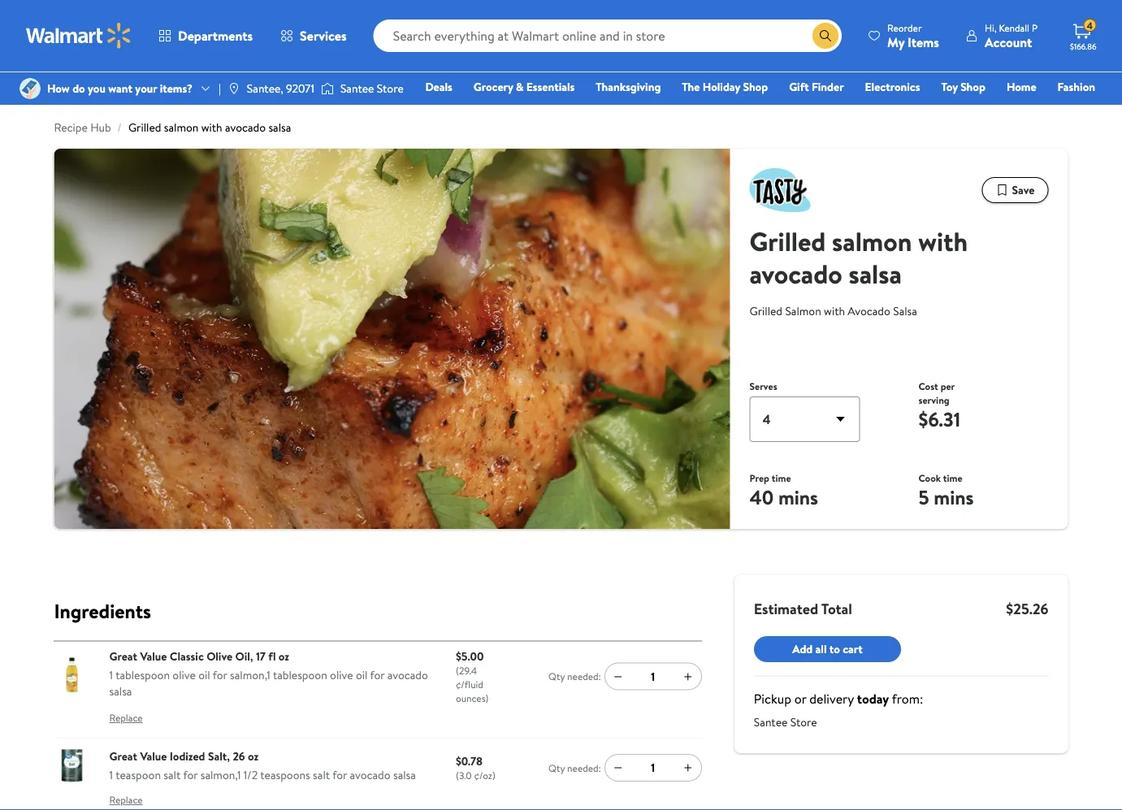 Task type: describe. For each thing, give the bounding box(es) containing it.
grocery & essentials
[[474, 79, 575, 95]]

services
[[300, 27, 347, 45]]

save
[[1012, 182, 1035, 198]]

grilled salmon with avocado salsa
[[750, 303, 917, 319]]

avocado inside 'grilled salmon with avocado salsa'
[[750, 255, 842, 292]]

items
[[908, 33, 939, 51]]

1 tablespoon from the left
[[116, 667, 170, 683]]

do
[[72, 80, 85, 96]]

0 vertical spatial grilled
[[128, 119, 161, 135]]

2 replace from the top
[[109, 793, 143, 807]]

santee inside "pickup or delivery today from: santee store"
[[754, 714, 788, 730]]

qty for $0.78
[[549, 761, 565, 775]]

$166.86
[[1070, 41, 1097, 52]]

hi, kendall p account
[[985, 21, 1038, 51]]

mins for 40 mins
[[778, 483, 818, 511]]

increase quantity great value classic olive oil, 17 fl oz-count, current quantity 1 image
[[682, 670, 695, 683]]

1/2
[[244, 767, 258, 783]]

walmart image
[[26, 23, 132, 49]]

26
[[233, 748, 245, 764]]

grilled for grilled salmon with avocado salsa
[[750, 303, 783, 319]]

my
[[887, 33, 905, 51]]

p
[[1032, 21, 1038, 35]]

reorder
[[887, 21, 922, 35]]

mins for 5 mins
[[934, 483, 974, 511]]

replace inside $5.00 (29.4 ¢/fluid ounces) replace
[[109, 711, 143, 725]]

¢/fluid
[[456, 678, 483, 691]]

one debit link
[[963, 101, 1033, 118]]

4
[[1087, 18, 1093, 32]]

electronics
[[865, 79, 920, 95]]

value for classic
[[140, 648, 167, 664]]

pickup
[[754, 690, 791, 708]]

thanksgiving
[[596, 79, 661, 95]]

classic
[[170, 648, 204, 664]]

5
[[919, 483, 929, 511]]

2 shop from the left
[[961, 79, 986, 95]]

cart
[[843, 641, 863, 657]]

(29.4
[[456, 664, 477, 678]]

walmart+
[[1047, 102, 1095, 117]]

0 horizontal spatial with
[[201, 119, 222, 135]]

from:
[[892, 690, 923, 708]]

grocery & essentials link
[[466, 78, 582, 95]]

recipe hub / grilled salmon with avocado salsa
[[54, 119, 291, 135]]

2 tablespoon from the left
[[273, 667, 327, 683]]

$25.26
[[1006, 598, 1049, 619]]

saved image
[[996, 184, 1009, 197]]

santee store
[[340, 80, 404, 96]]

cook time 5 mins
[[919, 471, 974, 511]]

 image for how do you want your items?
[[20, 78, 41, 99]]

estimated
[[754, 598, 818, 619]]

salsa inside great value classic olive oil, 17 fl oz 1 tablespoon olive oil for salmon,1 tablespoon olive oil for avocado salsa
[[109, 683, 132, 699]]

&
[[516, 79, 524, 95]]

or
[[794, 690, 807, 708]]

cost
[[919, 379, 938, 393]]

departments
[[178, 27, 253, 45]]

/
[[117, 119, 122, 135]]

the holiday shop
[[682, 79, 768, 95]]

prep
[[750, 471, 769, 485]]

per
[[941, 379, 955, 393]]

time for 40
[[772, 471, 791, 485]]

deals
[[425, 79, 452, 95]]

grilled salmon with avocado salsa
[[750, 223, 968, 292]]

search icon image
[[819, 29, 832, 42]]

toy
[[941, 79, 958, 95]]

prep time 40 mins
[[750, 471, 818, 511]]

you
[[88, 80, 106, 96]]

to
[[830, 641, 840, 657]]

olive
[[206, 648, 233, 664]]

|
[[219, 80, 221, 96]]

1 oil from the left
[[198, 667, 210, 683]]

salmon,1 inside great value iodized salt, 26 oz 1 teaspoon salt for salmon,1 1/2 teaspoons salt for avocado salsa
[[200, 767, 241, 783]]

replace button for 1 tablespoon olive oil for salmon,1 tablespoon olive oil for avocado salsa
[[109, 705, 143, 731]]

santee, 92071
[[247, 80, 314, 96]]

electronics link
[[858, 78, 928, 95]]

fl
[[268, 648, 276, 664]]

salsa inside 'grilled salmon with avocado salsa'
[[849, 255, 902, 292]]

toy shop
[[941, 79, 986, 95]]

cook
[[919, 471, 941, 485]]

with for grilled salmon with avocado salsa
[[918, 223, 968, 259]]

items?
[[160, 80, 193, 96]]

replace button for 1 teaspoon salt for salmon,1 1/2 teaspoons salt for avocado salsa
[[109, 787, 143, 810]]

delivery
[[810, 690, 854, 708]]

oil,
[[235, 648, 253, 664]]

add
[[792, 641, 813, 657]]

0 horizontal spatial store
[[377, 80, 404, 96]]

cost per serving $6.31
[[919, 379, 961, 433]]

salsa
[[893, 303, 917, 319]]

1 shop from the left
[[743, 79, 768, 95]]

time for 5
[[943, 471, 963, 485]]

2 oil from the left
[[356, 667, 368, 683]]

grilled salmon with avocado salsa image
[[54, 149, 730, 529]]

store inside "pickup or delivery today from: santee store"
[[790, 714, 817, 730]]

santee,
[[247, 80, 283, 96]]

pickup or delivery today from: santee store
[[754, 690, 923, 730]]

92071
[[286, 80, 314, 96]]

¢/oz)
[[474, 769, 496, 783]]

with for grilled salmon with avocado salsa
[[824, 303, 845, 319]]

(3.0
[[456, 769, 472, 783]]

save button
[[982, 177, 1049, 203]]

oz inside great value iodized salt, 26 oz 1 teaspoon salt for salmon,1 1/2 teaspoons salt for avocado salsa
[[248, 748, 259, 764]]

salmon inside 'grilled salmon with avocado salsa'
[[832, 223, 912, 259]]

salmon,1 inside great value classic olive oil, 17 fl oz 1 tablespoon olive oil for salmon,1 tablespoon olive oil for avocado salsa
[[230, 667, 270, 683]]



Task type: vqa. For each thing, say whether or not it's contained in the screenshot.
'quick' to the right
no



Task type: locate. For each thing, give the bounding box(es) containing it.
needed: for $0.78
[[567, 761, 601, 775]]

value
[[140, 648, 167, 664], [140, 748, 167, 764]]

1 vertical spatial replace
[[109, 793, 143, 807]]

grocery
[[474, 79, 513, 95]]

needed: left decrease quantity great value iodized salt, 26 oz-count, current quantity 1 icon on the right of page
[[567, 761, 601, 775]]

qty for $5.00
[[549, 670, 565, 683]]

needed:
[[567, 670, 601, 683], [567, 761, 601, 775]]

1 vertical spatial store
[[790, 714, 817, 730]]

grilled right /
[[128, 119, 161, 135]]

mins right 40
[[778, 483, 818, 511]]

your
[[135, 80, 157, 96]]

hub
[[90, 119, 111, 135]]

mins
[[778, 483, 818, 511], [934, 483, 974, 511]]

increase quantity great value iodized salt, 26 oz-count, current quantity 1 image
[[682, 761, 695, 774]]

0 horizontal spatial tablespoon
[[116, 667, 170, 683]]

great inside great value classic olive oil, 17 fl oz 1 tablespoon olive oil for salmon,1 tablespoon olive oil for avocado salsa
[[109, 648, 137, 664]]

serves
[[750, 379, 777, 393]]

0 vertical spatial salmon
[[164, 119, 199, 135]]

value left classic
[[140, 648, 167, 664]]

1 vertical spatial needed:
[[567, 761, 601, 775]]

2 mins from the left
[[934, 483, 974, 511]]

0 horizontal spatial mins
[[778, 483, 818, 511]]

1 vertical spatial santee
[[754, 714, 788, 730]]

home
[[1007, 79, 1037, 95]]

salsa down santee, 92071 in the left top of the page
[[268, 119, 291, 135]]

salsa right great value classic olive oil, 17 fl oz image
[[109, 683, 132, 699]]

avocado
[[225, 119, 266, 135], [750, 255, 842, 292], [387, 667, 428, 683], [350, 767, 391, 783]]

salsa left (3.0
[[393, 767, 416, 783]]

mins inside cook time 5 mins
[[934, 483, 974, 511]]

avocado
[[848, 303, 890, 319]]

1 vertical spatial with
[[918, 223, 968, 259]]

1 salt from the left
[[164, 767, 181, 783]]

 image
[[227, 82, 240, 95]]

1 horizontal spatial mins
[[934, 483, 974, 511]]

the
[[682, 79, 700, 95]]

great inside great value iodized salt, 26 oz 1 teaspoon salt for salmon,1 1/2 teaspoons salt for avocado salsa
[[109, 748, 137, 764]]

1 replace button from the top
[[109, 705, 143, 731]]

salmon,1 down "oil,"
[[230, 667, 270, 683]]

value up teaspoon
[[140, 748, 167, 764]]

$0.78 (3.0 ¢/oz)
[[456, 753, 496, 783]]

 image
[[20, 78, 41, 99], [321, 80, 334, 97]]

0 horizontal spatial time
[[772, 471, 791, 485]]

1 horizontal spatial store
[[790, 714, 817, 730]]

great for great value iodized salt, 26 oz
[[109, 748, 137, 764]]

1 inside great value classic olive oil, 17 fl oz 1 tablespoon olive oil for salmon,1 tablespoon olive oil for avocado salsa
[[109, 667, 113, 683]]

deals link
[[418, 78, 460, 95]]

ounces)
[[456, 691, 489, 705]]

1 horizontal spatial  image
[[321, 80, 334, 97]]

0 vertical spatial santee
[[340, 80, 374, 96]]

1 horizontal spatial oil
[[356, 667, 368, 683]]

1 qty needed: from the top
[[549, 670, 601, 683]]

great for great value classic olive oil, 17 fl oz
[[109, 648, 137, 664]]

estimated total
[[754, 598, 852, 619]]

kendall
[[999, 21, 1030, 35]]

 image left how
[[20, 78, 41, 99]]

1 right great value classic olive oil, 17 fl oz image
[[109, 667, 113, 683]]

recipe hub link
[[54, 119, 111, 135]]

the holiday shop link
[[675, 78, 775, 95]]

$5.00
[[456, 648, 484, 664]]

$0.78
[[456, 753, 483, 769]]

logo image
[[750, 168, 811, 212]]

qty needed: for $5.00
[[549, 670, 601, 683]]

0 vertical spatial qty needed:
[[549, 670, 601, 683]]

gift finder link
[[782, 78, 851, 95]]

1 vertical spatial replace button
[[109, 787, 143, 810]]

qty left decrease quantity great value classic olive oil, 17 fl oz-count, current quantity 1 image
[[549, 670, 565, 683]]

avocado inside great value iodized salt, 26 oz 1 teaspoon salt for salmon,1 1/2 teaspoons salt for avocado salsa
[[350, 767, 391, 783]]

serving
[[919, 393, 950, 407]]

qty needed: for $0.78
[[549, 761, 601, 775]]

2 vertical spatial grilled
[[750, 303, 783, 319]]

1 horizontal spatial salmon
[[832, 223, 912, 259]]

0 vertical spatial oz
[[279, 648, 289, 664]]

replace
[[109, 711, 143, 725], [109, 793, 143, 807]]

2 great from the top
[[109, 748, 137, 764]]

1 horizontal spatial salt
[[313, 767, 330, 783]]

teaspoon
[[116, 767, 161, 783]]

grilled
[[128, 119, 161, 135], [750, 223, 826, 259], [750, 303, 783, 319]]

oz
[[279, 648, 289, 664], [248, 748, 259, 764]]

1 horizontal spatial tablespoon
[[273, 667, 327, 683]]

replace button down teaspoon
[[109, 787, 143, 810]]

account
[[985, 33, 1032, 51]]

reorder my items
[[887, 21, 939, 51]]

thanksgiving link
[[589, 78, 668, 95]]

0 horizontal spatial  image
[[20, 78, 41, 99]]

grilled inside 'grilled salmon with avocado salsa'
[[750, 223, 826, 259]]

2 needed: from the top
[[567, 761, 601, 775]]

time inside cook time 5 mins
[[943, 471, 963, 485]]

debit
[[998, 102, 1026, 117]]

great down ingredients
[[109, 648, 137, 664]]

hi,
[[985, 21, 997, 35]]

salsa inside great value iodized salt, 26 oz 1 teaspoon salt for salmon,1 1/2 teaspoons salt for avocado salsa
[[393, 767, 416, 783]]

2 time from the left
[[943, 471, 963, 485]]

finder
[[812, 79, 844, 95]]

1 time from the left
[[772, 471, 791, 485]]

0 horizontal spatial salt
[[164, 767, 181, 783]]

1 replace from the top
[[109, 711, 143, 725]]

40
[[750, 483, 774, 511]]

salt,
[[208, 748, 230, 764]]

qty left decrease quantity great value iodized salt, 26 oz-count, current quantity 1 icon on the right of page
[[549, 761, 565, 775]]

how do you want your items?
[[47, 80, 193, 96]]

home link
[[999, 78, 1044, 95]]

fashion link
[[1050, 78, 1103, 95]]

1 vertical spatial great
[[109, 748, 137, 764]]

Search search field
[[373, 20, 842, 52]]

registry
[[908, 102, 950, 117]]

1 vertical spatial salmon,1
[[200, 767, 241, 783]]

0 horizontal spatial santee
[[340, 80, 374, 96]]

salmon up the avocado
[[832, 223, 912, 259]]

olive
[[173, 667, 196, 683], [330, 667, 353, 683]]

all
[[816, 641, 827, 657]]

great value iodized salt, 26 oz 1 teaspoon salt for salmon,1 1/2 teaspoons salt for avocado salsa
[[109, 748, 416, 783]]

value inside great value iodized salt, 26 oz 1 teaspoon salt for salmon,1 1/2 teaspoons salt for avocado salsa
[[140, 748, 167, 764]]

qty needed: left decrease quantity great value iodized salt, 26 oz-count, current quantity 1 icon on the right of page
[[549, 761, 601, 775]]

0 vertical spatial replace button
[[109, 705, 143, 731]]

shop right holiday
[[743, 79, 768, 95]]

1 vertical spatial grilled
[[750, 223, 826, 259]]

0 horizontal spatial shop
[[743, 79, 768, 95]]

oil
[[198, 667, 210, 683], [356, 667, 368, 683]]

time right cook
[[943, 471, 963, 485]]

replace button up teaspoon
[[109, 705, 143, 731]]

today
[[857, 690, 889, 708]]

with
[[201, 119, 222, 135], [918, 223, 968, 259], [824, 303, 845, 319]]

2 salt from the left
[[313, 767, 330, 783]]

0 vertical spatial great
[[109, 648, 137, 664]]

0 vertical spatial qty
[[549, 670, 565, 683]]

1 olive from the left
[[173, 667, 196, 683]]

toy shop link
[[934, 78, 993, 95]]

qty needed: left decrease quantity great value classic olive oil, 17 fl oz-count, current quantity 1 image
[[549, 670, 601, 683]]

great value classic olive oil, 17 fl oz link
[[109, 648, 289, 664]]

1 horizontal spatial time
[[943, 471, 963, 485]]

1 vertical spatial qty
[[549, 761, 565, 775]]

1
[[109, 667, 113, 683], [651, 669, 655, 684], [651, 760, 655, 776], [109, 767, 113, 783]]

1 vertical spatial qty needed:
[[549, 761, 601, 775]]

1 horizontal spatial shop
[[961, 79, 986, 95]]

 image for santee store
[[321, 80, 334, 97]]

fashion registry
[[908, 79, 1095, 117]]

Walmart Site-Wide search field
[[373, 20, 842, 52]]

replace up teaspoon
[[109, 711, 143, 725]]

2 qty needed: from the top
[[549, 761, 601, 775]]

mins inside prep time 40 mins
[[778, 483, 818, 511]]

one debit
[[971, 102, 1026, 117]]

teaspoons
[[260, 767, 310, 783]]

1 horizontal spatial olive
[[330, 667, 353, 683]]

qty
[[549, 670, 565, 683], [549, 761, 565, 775]]

0 vertical spatial salmon,1
[[230, 667, 270, 683]]

2 qty from the top
[[549, 761, 565, 775]]

oz right 26
[[248, 748, 259, 764]]

2 value from the top
[[140, 748, 167, 764]]

salmon,1 down salt,
[[200, 767, 241, 783]]

recipe
[[54, 119, 88, 135]]

2 replace button from the top
[[109, 787, 143, 810]]

 image right 92071
[[321, 80, 334, 97]]

decrease quantity great value classic olive oil, 17 fl oz-count, current quantity 1 image
[[612, 670, 625, 683]]

tablespoon down fl
[[273, 667, 327, 683]]

services button
[[267, 16, 360, 55]]

santee right 92071
[[340, 80, 374, 96]]

needed: left decrease quantity great value classic olive oil, 17 fl oz-count, current quantity 1 image
[[567, 670, 601, 683]]

holiday
[[703, 79, 740, 95]]

oz inside great value classic olive oil, 17 fl oz 1 tablespoon olive oil for salmon,1 tablespoon olive oil for avocado salsa
[[279, 648, 289, 664]]

1 horizontal spatial santee
[[754, 714, 788, 730]]

avocado inside great value classic olive oil, 17 fl oz 1 tablespoon olive oil for salmon,1 tablespoon olive oil for avocado salsa
[[387, 667, 428, 683]]

great value classic olive oil, 17 fl oz 1 tablespoon olive oil for salmon,1 tablespoon olive oil for avocado salsa
[[109, 648, 428, 699]]

walmart+ link
[[1040, 101, 1103, 118]]

1 vertical spatial salmon
[[832, 223, 912, 259]]

santee
[[340, 80, 374, 96], [754, 714, 788, 730]]

grilled down the logo
[[750, 223, 826, 259]]

time inside prep time 40 mins
[[772, 471, 791, 485]]

value for iodized
[[140, 748, 167, 764]]

grilled left salmon
[[750, 303, 783, 319]]

1 qty from the top
[[549, 670, 565, 683]]

with inside 'grilled salmon with avocado salsa'
[[918, 223, 968, 259]]

needed: for $5.00
[[567, 670, 601, 683]]

17
[[256, 648, 266, 664]]

1 mins from the left
[[778, 483, 818, 511]]

one
[[971, 102, 995, 117]]

great up teaspoon
[[109, 748, 137, 764]]

0 vertical spatial value
[[140, 648, 167, 664]]

santee down pickup
[[754, 714, 788, 730]]

gift
[[789, 79, 809, 95]]

how
[[47, 80, 70, 96]]

salsa up the avocado
[[849, 255, 902, 292]]

store down the or
[[790, 714, 817, 730]]

0 horizontal spatial olive
[[173, 667, 196, 683]]

decrease quantity great value iodized salt, 26 oz-count, current quantity 1 image
[[612, 761, 625, 774]]

store left the deals
[[377, 80, 404, 96]]

salmon down items? in the top of the page
[[164, 119, 199, 135]]

essentials
[[526, 79, 575, 95]]

replace down teaspoon
[[109, 793, 143, 807]]

0 horizontal spatial oil
[[198, 667, 210, 683]]

tablespoon down classic
[[116, 667, 170, 683]]

grilled for grilled salmon with avocado salsa
[[750, 223, 826, 259]]

mins right 5
[[934, 483, 974, 511]]

0 vertical spatial store
[[377, 80, 404, 96]]

0 vertical spatial needed:
[[567, 670, 601, 683]]

1 left teaspoon
[[109, 767, 113, 783]]

2 horizontal spatial with
[[918, 223, 968, 259]]

0 horizontal spatial oz
[[248, 748, 259, 764]]

1 right decrease quantity great value iodized salt, 26 oz-count, current quantity 1 icon on the right of page
[[651, 760, 655, 776]]

0 vertical spatial with
[[201, 119, 222, 135]]

total
[[821, 598, 852, 619]]

iodized
[[170, 748, 205, 764]]

salt right teaspoons at the left bottom of the page
[[313, 767, 330, 783]]

1 great from the top
[[109, 648, 137, 664]]

1 vertical spatial oz
[[248, 748, 259, 764]]

0 horizontal spatial salmon
[[164, 119, 199, 135]]

for
[[213, 667, 227, 683], [370, 667, 385, 683], [183, 767, 198, 783], [332, 767, 347, 783]]

1 value from the top
[[140, 648, 167, 664]]

1 vertical spatial value
[[140, 748, 167, 764]]

time
[[772, 471, 791, 485], [943, 471, 963, 485]]

1 left increase quantity great value classic olive oil, 17 fl oz-count, current quantity 1 image
[[651, 669, 655, 684]]

salt down great value iodized salt, 26 oz link
[[164, 767, 181, 783]]

1 horizontal spatial with
[[824, 303, 845, 319]]

great value iodized salt, 26 oz image
[[54, 748, 90, 784]]

2 vertical spatial with
[[824, 303, 845, 319]]

1 inside great value iodized salt, 26 oz 1 teaspoon salt for salmon,1 1/2 teaspoons salt for avocado salsa
[[109, 767, 113, 783]]

$5.00 (29.4 ¢/fluid ounces) replace
[[109, 648, 489, 725]]

shop
[[743, 79, 768, 95], [961, 79, 986, 95]]

shop right toy
[[961, 79, 986, 95]]

time right the prep
[[772, 471, 791, 485]]

1 horizontal spatial oz
[[279, 648, 289, 664]]

great value classic olive oil, 17 fl oz image
[[54, 657, 90, 693]]

salmon,1
[[230, 667, 270, 683], [200, 767, 241, 783]]

oz right fl
[[279, 648, 289, 664]]

0 vertical spatial replace
[[109, 711, 143, 725]]

2 olive from the left
[[330, 667, 353, 683]]

1 needed: from the top
[[567, 670, 601, 683]]

value inside great value classic olive oil, 17 fl oz 1 tablespoon olive oil for salmon,1 tablespoon olive oil for avocado salsa
[[140, 648, 167, 664]]



